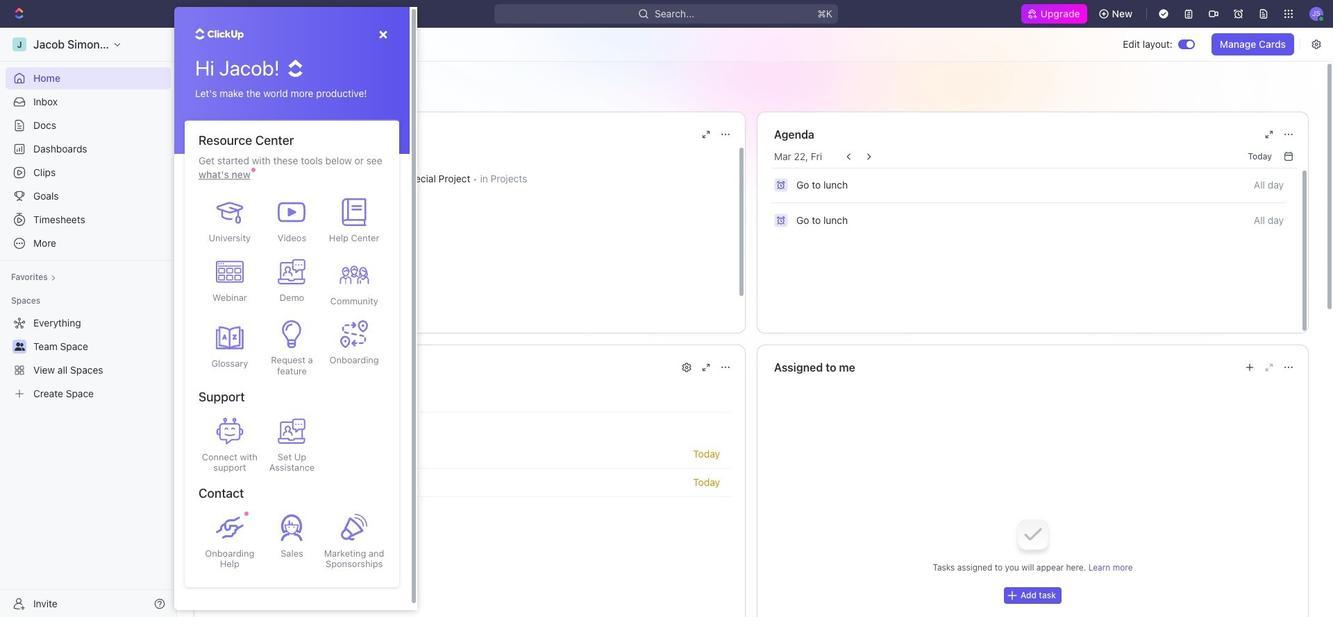 Task type: describe. For each thing, give the bounding box(es) containing it.
sidebar navigation
[[0, 28, 177, 618]]



Task type: locate. For each thing, give the bounding box(es) containing it.
tree
[[6, 312, 171, 406]]

tree inside sidebar navigation
[[6, 312, 171, 406]]



Task type: vqa. For each thing, say whether or not it's contained in the screenshot.
'Tree' in the Sidebar navigation
yes



